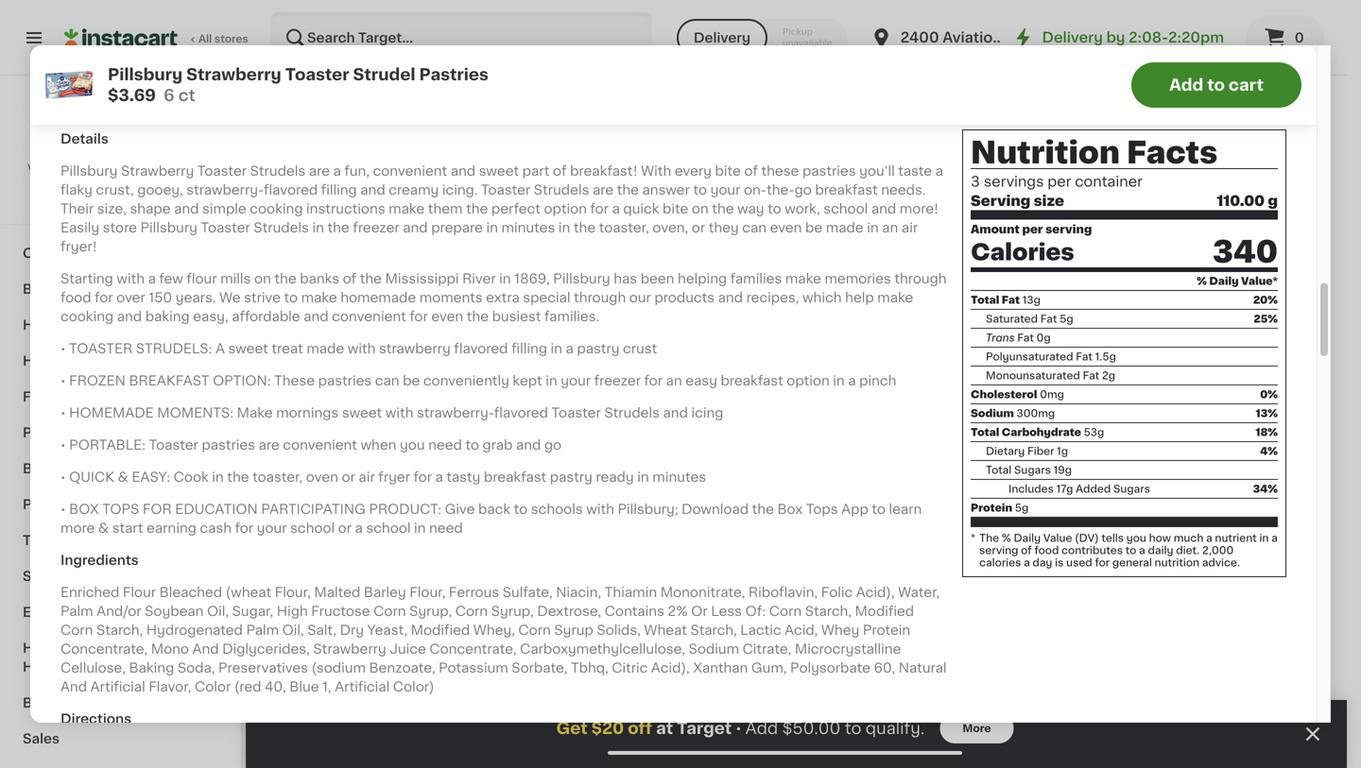 Task type: describe. For each thing, give the bounding box(es) containing it.
a left fun,
[[333, 164, 341, 178]]

& inside home improvement & hardware
[[162, 642, 173, 655]]

corn down electronics
[[61, 624, 93, 637]]

you for need
[[400, 439, 425, 452]]

juice
[[390, 643, 426, 656]]

59 for 4
[[1005, 456, 1019, 467]]

go inside 'pillsbury strawberry toaster strudels are a fun, convenient and sweet part of breakfast! with every bite of these pastries you'll taste a flaky crust, gooey, strawberry-flavored filling and creamy icing. toaster strudels are the answer to your on-the-go breakfast needs. their size, shape and simple cooking instructions make them the perfect option for a quick bite on the way to work, school and more! easily store pillsbury toaster strudels in the freezer and prepare in minutes in the toaster, oven, or they can even be made in an air fryer!'
[[795, 183, 812, 196]]

pillsbury down guarantee
[[140, 221, 198, 234]]

1 vertical spatial or
[[342, 471, 355, 484]]

in up sulfate,
[[509, 573, 518, 584]]

for up strawberry
[[410, 310, 428, 323]]

products
[[655, 291, 715, 304]]

books & magazines link
[[11, 686, 230, 722]]

toys
[[23, 534, 55, 548]]

0 vertical spatial sodium
[[971, 409, 1015, 419]]

1 horizontal spatial starch,
[[691, 624, 737, 637]]

qualify.
[[866, 721, 925, 737]]

0 horizontal spatial an
[[666, 374, 683, 388]]

fat for trans
[[1018, 333, 1035, 343]]

acid,
[[785, 624, 818, 637]]

strudels left fun,
[[250, 164, 306, 178]]

in right kept
[[546, 374, 558, 388]]

& up the pets link
[[118, 471, 128, 484]]

• inside get $20 off at target • add $50.00 to qualify.
[[736, 721, 742, 737]]

delivery for delivery by 2:08-2:20pm
[[1043, 31, 1104, 44]]

size
[[1034, 194, 1065, 208]]

add button down get $20 off at target • add $50.00 to qualify.
[[711, 745, 784, 769]]

a left quick at the top of the page
[[612, 202, 620, 215]]

to inside button
[[1208, 77, 1226, 93]]

deli link
[[11, 128, 230, 164]]

make up which
[[786, 272, 822, 285]]

see eligible items button
[[1004, 139, 1131, 164]]

0 horizontal spatial go
[[545, 439, 562, 452]]

are for you
[[259, 439, 280, 452]]

10.8
[[978, 554, 1000, 565]]

breakfast inside 'pillsbury strawberry toaster strudels are a fun, convenient and sweet part of breakfast! with every bite of these pastries you'll taste a flaky crust, gooey, strawberry-flavored filling and creamy icing. toaster strudels are the answer to your on-the-go breakfast needs. their size, shape and simple cooking instructions make them the perfect option for a quick bite on the way to work, school and more! easily store pillsbury toaster strudels in the freezer and prepare in minutes in the toaster, oven, or they can even be made in an air fryer!'
[[816, 183, 878, 196]]

hardware
[[23, 661, 89, 674]]

frozen
[[69, 374, 126, 388]]

made inside 'pillsbury strawberry toaster strudels are a fun, convenient and sweet part of breakfast! with every bite of these pastries you'll taste a flaky crust, gooey, strawberry-flavored filling and creamy icing. toaster strudels are the answer to your on-the-go breakfast needs. their size, shape and simple cooking instructions make them the perfect option for a quick bite on the way to work, school and more! easily store pillsbury toaster strudels in the freezer and prepare in minutes in the toaster, oven, or they can even be made in an air fryer!'
[[826, 221, 864, 234]]

cereal inside '4 cinnamon toast crunch breakfast cereal'
[[457, 518, 501, 532]]

affiliated
[[157, 163, 205, 174]]

fiber
[[1028, 446, 1055, 457]]

a left day at the bottom right
[[1024, 558, 1031, 568]]

1 horizontal spatial bite
[[716, 164, 741, 178]]

strudels up banks
[[254, 221, 309, 234]]

1 artificial from the left
[[90, 681, 145, 694]]

add for the add button below value*
[[1267, 303, 1295, 316]]

1 stock from the left
[[521, 573, 551, 584]]

0 horizontal spatial palm
[[61, 605, 93, 618]]

flour
[[123, 586, 156, 599]]

even inside 'pillsbury strawberry toaster strudels are a fun, convenient and sweet part of breakfast! with every bite of these pastries you'll taste a flaky crust, gooey, strawberry-flavored filling and creamy icing. toaster strudels are the answer to your on-the-go breakfast needs. their size, shape and simple cooking instructions make them the perfect option for a quick bite on the way to work, school and more! easily store pillsbury toaster strudels in the freezer and prepare in minutes in the toaster, oven, or they can even be made in an air fryer!'
[[770, 221, 802, 234]]

honey maid 
[[1279, 50, 1362, 101]]

• for • frozen breakfast option: these pastries can be conveniently kept in your freezer for an easy breakfast option in a pinch
[[61, 374, 66, 388]]

dry goods & pasta link
[[11, 200, 230, 236]]

the up homemade at the left top
[[360, 272, 382, 285]]

includes
[[1009, 484, 1054, 495]]

health care
[[23, 355, 104, 368]]

$ for 2
[[1155, 456, 1162, 467]]

eligible for buy 2 for $8
[[1043, 146, 1083, 157]]

start
[[112, 522, 143, 535]]

contains
[[605, 605, 665, 618]]

butter
[[804, 499, 846, 513]]

toaster
[[69, 342, 133, 355]]

of inside the starting with a few flour mills on the banks of the mississippi river in 1869, pillsbury has been helping families make memories through food for over 150 years. we strive to make homemade moments extra special through our products and recipes, which help make cooking and baking easy, affordable and convenient for even the busiest families.
[[343, 272, 357, 285]]

g
[[1269, 194, 1279, 208]]

the down icing.
[[466, 202, 488, 215]]

magazines
[[83, 697, 156, 710]]

0 horizontal spatial air
[[359, 471, 375, 484]]

1 horizontal spatial serving
[[1046, 224, 1093, 235]]

pillsbury strawberry toaster strudel pastries $3.69 6 ct
[[108, 67, 489, 104]]

add button left dr
[[918, 9, 991, 43]]

are for convenient
[[309, 164, 330, 178]]

1 vertical spatial pastry
[[550, 471, 593, 484]]

to down every
[[694, 183, 707, 196]]

added
[[1076, 484, 1112, 495]]

aviation
[[943, 31, 1002, 44]]

corn down ferrous
[[456, 605, 488, 618]]

goods for dry
[[51, 211, 96, 224]]

with up when
[[386, 406, 414, 420]]

0 horizontal spatial oil,
[[207, 605, 229, 618]]

add button down value*
[[1231, 293, 1304, 327]]

toast for 4
[[529, 480, 565, 494]]

% inside the * the % daily value (dv) tells you how much a nutrient in a serving of food contributes to a daily diet. 2,000 calories a day is used for general nutrition advice.
[[1002, 533, 1012, 544]]

0 vertical spatial target
[[99, 141, 142, 154]]

frozen
[[23, 67, 69, 80]]

• quick & easy: cook in the toaster, oven or air fryer for a tasty breakfast pastry ready in minutes
[[61, 471, 707, 484]]

day
[[1033, 558, 1053, 568]]

cereal inside honey nut cheerios heart healthy gluten free breakfast cereal
[[1077, 518, 1121, 532]]

& down satisfaction
[[99, 211, 110, 224]]

option inside 'pillsbury strawberry toaster strudels are a fun, convenient and sweet part of breakfast! with every bite of these pastries you'll taste a flaky crust, gooey, strawberry-flavored filling and creamy icing. toaster strudels are the answer to your on-the-go breakfast needs. their size, shape and simple cooking instructions make them the perfect option for a quick bite on the way to work, school and more! easily store pillsbury toaster strudels in the freezer and prepare in minutes in the toaster, oven, or they can even be made in an air fryer!'
[[544, 202, 587, 215]]

convenient inside the starting with a few flour mills on the banks of the mississippi river in 1869, pillsbury has been helping families make memories through food for over 150 years. we strive to make homemade moments extra special through our products and recipes, which help make cooking and baking easy, affordable and convenient for even the busiest families.
[[332, 310, 406, 323]]

8 ct
[[1152, 573, 1172, 584]]

a up 2,000
[[1207, 533, 1213, 544]]

product group containing 3
[[284, 287, 442, 548]]

kids
[[1200, 537, 1229, 550]]

view for view all (50+)
[[1092, 231, 1124, 244]]

• inside item carousel 'region'
[[1002, 554, 1007, 565]]

view for view all
[[690, 132, 716, 143]]

malted
[[314, 586, 361, 599]]

sweet inside 'pillsbury strawberry toaster strudels are a fun, convenient and sweet part of breakfast! with every bite of these pastries you'll taste a flaky crust, gooey, strawberry-flavored filling and creamy icing. toaster strudels are the answer to your on-the-go breakfast needs. their size, shape and simple cooking instructions make them the perfect option for a quick bite on the way to work, school and more! easily store pillsbury toaster strudels in the freezer and prepare in minutes in the toaster, oven, or they can even be made in an air fryer!'
[[479, 164, 519, 178]]

1 vertical spatial through
[[574, 291, 626, 304]]

of right part
[[553, 164, 567, 178]]

% daily value*
[[1197, 276, 1279, 287]]

& right toys
[[58, 534, 69, 548]]

and down gooey,
[[174, 202, 199, 215]]

2 horizontal spatial 5
[[1289, 6, 1303, 25]]

the up they
[[712, 202, 734, 215]]

on-
[[744, 183, 767, 196]]

0 vertical spatial through
[[895, 272, 947, 285]]

portable:
[[69, 439, 146, 452]]

0 vertical spatial pastry
[[577, 342, 620, 355]]

0 horizontal spatial starch,
[[96, 624, 143, 637]]

air inside 'pillsbury strawberry toaster strudels are a fun, convenient and sweet part of breakfast! with every bite of these pastries you'll taste a flaky crust, gooey, strawberry-flavored filling and creamy icing. toaster strudels are the answer to your on-the-go breakfast needs. their size, shape and simple cooking instructions make them the perfect option for a quick bite on the way to work, school and more! easily store pillsbury toaster strudels in the freezer and prepare in minutes in the toaster, oven, or they can even be made in an air fryer!'
[[902, 221, 918, 234]]

when
[[361, 439, 397, 452]]

or inside 'pillsbury strawberry toaster strudels are a fun, convenient and sweet part of breakfast! with every bite of these pastries you'll taste a flaky crust, gooey, strawberry-flavored filling and creamy icing. toaster strudels are the answer to your on-the-go breakfast needs. their size, shape and simple cooking instructions make them the perfect option for a quick bite on the way to work, school and more! easily store pillsbury toaster strudels in the freezer and prepare in minutes in the toaster, oven, or they can even be made in an air fryer!'
[[692, 221, 706, 234]]

1 vertical spatial minutes
[[653, 471, 707, 484]]

the down instructions
[[328, 221, 350, 234]]

1 vertical spatial flavored
[[454, 342, 508, 355]]

get
[[557, 721, 588, 737]]

4 inside '4 cinnamon toast crunch breakfast cereal'
[[468, 455, 482, 475]]

protein inside enriched flour bleached (wheat flour, malted barley flour, ferrous sulfate, niacin, thiamin mononitrate, riboflavin, folic acid), water, palm and/or soybean oil, sugar, high fructose corn syrup, corn syrup, dextrose, contains 2% or less of: corn starch, modified corn starch, hydrogenated palm oil, salt, dry yeast, modified whey, corn syrup solids, wheat starch, lactic acid, whey protein concentrate, mono and diglycerides, strawberry juice concentrate, carboxymethylcellulose, sodium citrate, microcrystalline cellulose, baking soda, preservatives (sodium benzoate, potassium sorbate, tbhq, citric acid), xanthan gum, polysorbate 60, natural and artificial flavor, color (red 40, blue 1, artificial color)
[[863, 624, 911, 637]]

policy.
[[96, 163, 132, 174]]

tells
[[1102, 533, 1125, 544]]

off
[[628, 721, 653, 737]]

and right 'grab'
[[516, 439, 541, 452]]

goods for canned
[[80, 247, 125, 260]]

add button up add to cart button
[[1192, 9, 1265, 43]]

1 horizontal spatial and
[[192, 643, 219, 656]]

1 horizontal spatial modified
[[856, 605, 915, 618]]

and down creamy
[[403, 221, 428, 234]]

all stores link
[[64, 11, 250, 64]]

1 vertical spatial breakfast
[[721, 374, 784, 388]]

0 vertical spatial acid),
[[857, 586, 895, 599]]

fryer!
[[61, 240, 97, 253]]

with inside view pricing policy. not affiliated with instacart.
[[78, 178, 101, 189]]

2 vertical spatial convenient
[[283, 439, 357, 452]]

• for • box tops for education participating product: give back to schools with pillsbury; download the box tops app to learn more & start earning cash for your school or a school in need
[[61, 503, 66, 516]]

cereal inside 5 cinnamon toast crunch breakfast cereal
[[631, 518, 674, 532]]

1 many in stock from the left
[[476, 573, 551, 584]]

2 horizontal spatial starch,
[[806, 605, 852, 618]]

2 artificial from the left
[[335, 681, 390, 694]]

folic
[[822, 586, 853, 599]]

(485)
[[1221, 558, 1250, 568]]

a up "general"
[[1140, 546, 1146, 556]]

(635)
[[354, 520, 382, 531]]

2 vertical spatial total
[[986, 465, 1012, 476]]

1 vertical spatial all
[[719, 132, 732, 143]]

0 horizontal spatial dry
[[23, 211, 48, 224]]

pastries inside pillsbury strawberry toaster strudel pastries $3.69 6 ct
[[419, 67, 489, 83]]

crust,
[[96, 183, 134, 196]]

1 vertical spatial per
[[1023, 224, 1044, 235]]

3 inside 3 pillsbury strawberry toaster strudel pastries
[[294, 455, 308, 475]]

to right back
[[514, 503, 528, 516]]

0 horizontal spatial toaster,
[[253, 471, 303, 484]]

wheat
[[644, 624, 688, 637]]

25%
[[1255, 314, 1279, 324]]

of up 'on-'
[[745, 164, 758, 178]]

2 vertical spatial breakfast
[[484, 471, 547, 484]]

the up education
[[227, 471, 249, 484]]

pop-
[[1152, 499, 1183, 513]]

0 horizontal spatial bite
[[663, 202, 689, 215]]

for right fryer
[[414, 471, 432, 484]]

minutes inside 'pillsbury strawberry toaster strudels are a fun, convenient and sweet part of breakfast! with every bite of these pastries you'll taste a flaky crust, gooey, strawberry-flavored filling and creamy icing. toaster strudels are the answer to your on-the-go breakfast needs. their size, shape and simple cooking instructions make them the perfect option for a quick bite on the way to work, school and more! easily store pillsbury toaster strudels in the freezer and prepare in minutes in the toaster, oven, or they can even be made in an air fryer!'
[[502, 221, 556, 234]]

floral
[[23, 391, 61, 404]]

in right cook
[[212, 471, 224, 484]]

to inside the * the % daily value (dv) tells you how much a nutrient in a serving of food contributes to a daily diet. 2,000 calories a day is used for general nutrition advice.
[[1126, 546, 1137, 556]]

strudels down part
[[534, 183, 590, 196]]

5 cinnamon toast crunch breakfast cereal
[[631, 455, 746, 532]]

in up memories
[[867, 221, 879, 234]]

gluten-
[[980, 435, 1021, 445]]

0 horizontal spatial modified
[[411, 624, 470, 637]]

strudel inside pillsbury strawberry toaster strudel pastries $3.69 6 ct
[[353, 67, 416, 83]]

• for • toaster strudels: a sweet treat made with strawberry flavored filling in a pastry crust
[[61, 342, 66, 355]]

and up icing.
[[451, 164, 476, 178]]

fructose
[[311, 605, 370, 618]]

strawberry inside 'pillsbury strawberry toaster strudels are a fun, convenient and sweet part of breakfast! with every bite of these pastries you'll taste a flaky crust, gooey, strawberry-flavored filling and creamy icing. toaster strudels are the answer to your on-the-go breakfast needs. their size, shape and simple cooking instructions make them the perfect option for a quick bite on the way to work, school and more! easily store pillsbury toaster strudels in the freezer and prepare in minutes in the toaster, oven, or they can even be made in an air fryer!'
[[121, 164, 194, 178]]

syrup
[[555, 624, 594, 637]]

add for the add button over the 1.5g
[[1094, 303, 1121, 316]]

0 horizontal spatial sugars
[[1015, 465, 1052, 476]]

in down day at the bottom right
[[1029, 573, 1039, 584]]

breakfast link
[[11, 271, 230, 307]]

and down banks
[[304, 310, 329, 323]]

a inside the • box tops for education participating product: give back to schools with pillsbury; download the box tops app to learn more & start earning cash for your school or a school in need
[[355, 522, 363, 535]]

59 for 5
[[1305, 7, 1319, 17]]

pets link
[[11, 487, 230, 523]]

a right taste in the top of the page
[[936, 164, 944, 178]]

1 vertical spatial pastries
[[318, 374, 372, 388]]

& down store
[[128, 247, 139, 260]]

pastries inside 3 pillsbury strawberry toaster strudel pastries
[[388, 499, 441, 513]]

and left icing
[[664, 406, 688, 420]]

2 many from the left
[[997, 573, 1027, 584]]

option:
[[213, 374, 271, 388]]

1 vertical spatial freezer
[[595, 374, 641, 388]]

add down 2:20pm
[[1170, 77, 1204, 93]]

filling inside 'pillsbury strawberry toaster strudels are a fun, convenient and sweet part of breakfast! with every bite of these pastries you'll taste a flaky crust, gooey, strawberry-flavored filling and creamy icing. toaster strudels are the answer to your on-the-go breakfast needs. their size, shape and simple cooking instructions make them the perfect option for a quick bite on the way to work, school and more! easily store pillsbury toaster strudels in the freezer and prepare in minutes in the toaster, oven, or they can even be made in an air fryer!'
[[321, 183, 357, 196]]

add for the add button underneath the 1869,
[[573, 303, 601, 316]]

in inside the starting with a few flour mills on the banks of the mississippi river in 1869, pillsbury has been helping families make memories through food for over 150 years. we strive to make homemade moments extra special through our products and recipes, which help make cooking and baking easy, affordable and convenient for even the busiest families.
[[500, 272, 511, 285]]

solids,
[[597, 624, 641, 637]]

add for the add button underneath get $20 off at target • add $50.00 to qualify.
[[746, 755, 774, 768]]

to right app
[[872, 503, 886, 516]]

amount
[[971, 224, 1020, 235]]

make down banks
[[301, 291, 337, 304]]

• frozen breakfast option: these pastries can be conveniently kept in your freezer for an easy breakfast option in a pinch
[[61, 374, 897, 388]]

tasty
[[447, 471, 481, 484]]

corn up sorbate,
[[519, 624, 551, 637]]

1 vertical spatial option
[[787, 374, 830, 388]]

quick
[[69, 471, 114, 484]]

for inside the • box tops for education participating product: give back to schools with pillsbury; download the box tops app to learn more & start earning cash for your school or a school in need
[[235, 522, 254, 535]]

honey for 5
[[1279, 50, 1323, 63]]

color)
[[393, 681, 435, 694]]

with inside the • box tops for education participating product: give back to schools with pillsbury; download the box tops app to learn more & start earning cash for your school or a school in need
[[587, 503, 615, 516]]

pillsbury inside the starting with a few flour mills on the banks of the mississippi river in 1869, pillsbury has been helping families make memories through food for over 150 years. we strive to make homemade moments extra special through our products and recipes, which help make cooking and baking easy, affordable and convenient for even the busiest families.
[[554, 272, 611, 285]]

2 many in stock from the left
[[997, 573, 1071, 584]]

110.00 g
[[1218, 194, 1279, 208]]

need inside the • box tops for education participating product: give back to schools with pillsbury; download the box tops app to learn more & start earning cash for your school or a school in need
[[429, 522, 463, 535]]

baby link
[[11, 451, 230, 487]]

to down the-
[[768, 202, 782, 215]]

cinnamon for 4
[[457, 480, 525, 494]]

with left strawberry
[[348, 342, 376, 355]]

pillsbury up flaky
[[61, 164, 118, 178]]

citric
[[612, 662, 648, 675]]

a down families.
[[566, 342, 574, 355]]

per inside the nutrition facts 3 servings per container
[[1048, 175, 1072, 189]]

2:08-
[[1129, 31, 1169, 44]]

corn up yeast, on the bottom of the page
[[374, 605, 406, 618]]

an inside 'pillsbury strawberry toaster strudels are a fun, convenient and sweet part of breakfast! with every bite of these pastries you'll taste a flaky crust, gooey, strawberry-flavored filling and creamy icing. toaster strudels are the answer to your on-the-go breakfast needs. their size, shape and simple cooking instructions make them the perfect option for a quick bite on the way to work, school and more! easily store pillsbury toaster strudels in the freezer and prepare in minutes in the toaster, oven, or they can even be made in an air fryer!'
[[883, 221, 899, 234]]

$ for 5
[[1282, 7, 1289, 17]]

add button down families
[[711, 293, 784, 327]]

total for dietary fiber 1g
[[971, 427, 1000, 438]]

strudel inside 3 pillsbury strawberry toaster strudel pastries
[[337, 499, 385, 513]]

crunch for 5
[[631, 499, 680, 513]]

canned goods & soups
[[23, 247, 185, 260]]

part
[[523, 164, 550, 178]]

0
[[1295, 31, 1305, 44]]

a left tasty at the bottom left of the page
[[436, 471, 443, 484]]

on inside the starting with a few flour mills on the banks of the mississippi river in 1869, pillsbury has been helping families make memories through food for over 150 years. we strive to make homemade moments extra special through our products and recipes, which help make cooking and baking easy, affordable and convenient for even the busiest families.
[[254, 272, 271, 285]]

in right ready
[[638, 471, 649, 484]]

and down needs.
[[872, 202, 897, 215]]

fat left the 1.5g
[[1077, 352, 1093, 362]]

add inside treatment tracker modal dialog
[[746, 721, 779, 737]]

0 vertical spatial 5g
[[1060, 314, 1074, 324]]

in down perfect
[[487, 221, 498, 234]]

the down breakfast!
[[574, 221, 596, 234]]

1 horizontal spatial protein
[[971, 503, 1013, 514]]

$ for 4
[[982, 456, 989, 467]]

0 vertical spatial daily
[[1210, 276, 1240, 287]]

1 horizontal spatial oil,
[[282, 624, 304, 637]]

strawberry inside 3 pillsbury strawberry toaster strudel pastries
[[344, 480, 417, 494]]

add for the add button underneath families
[[746, 303, 774, 316]]

2 syrup, from the left
[[491, 605, 534, 618]]

a left pinch
[[849, 374, 856, 388]]

110.00
[[1218, 194, 1266, 208]]

0 horizontal spatial 5g
[[1016, 503, 1029, 514]]

1 horizontal spatial palm
[[246, 624, 279, 637]]

help
[[846, 291, 875, 304]]

includes 17g added sugars
[[1009, 484, 1151, 495]]

2 horizontal spatial are
[[593, 183, 614, 196]]

and/or
[[97, 605, 141, 618]]

by
[[1107, 31, 1126, 44]]

strawberry- inside 'pillsbury strawberry toaster strudels are a fun, convenient and sweet part of breakfast! with every bite of these pastries you'll taste a flaky crust, gooey, strawberry-flavored filling and creamy icing. toaster strudels are the answer to your on-the-go breakfast needs. their size, shape and simple cooking instructions make them the perfect option for a quick bite on the way to work, school and more! easily store pillsbury toaster strudels in the freezer and prepare in minutes in the toaster, oven, or they can even be made in an air fryer!'
[[187, 183, 264, 196]]

niacin,
[[556, 586, 602, 599]]

goods for sporting
[[85, 570, 131, 584]]

in left pinch
[[834, 374, 845, 388]]

the inside the • box tops for education participating product: give back to schools with pillsbury; download the box tops app to learn more & start earning cash for your school or a school in need
[[752, 503, 774, 516]]

ct for pop-tarts toaster pastries, breakfast foods, kids snacks, frosted brown sugar cinnamon
[[1161, 573, 1172, 584]]

in down breakfast!
[[559, 221, 571, 234]]

the down extra
[[467, 310, 489, 323]]

the up strive
[[275, 272, 297, 285]]

delivery by 2:08-2:20pm link
[[1012, 26, 1225, 49]]

and down fun,
[[361, 183, 386, 196]]

make right the 'help'
[[878, 291, 914, 304]]

6 for honey maid 
[[1279, 123, 1286, 134]]

$11.99 element
[[804, 453, 963, 478]]

frozen link
[[11, 56, 230, 92]]

ct for honey maid 
[[1288, 123, 1299, 134]]

honey for 4
[[978, 480, 1022, 494]]

of inside the * the % daily value (dv) tells you how much a nutrient in a serving of food contributes to a daily diet. 2,000 calories a day is used for general nutrition advice.
[[1022, 546, 1033, 556]]

1 vertical spatial buy
[[1157, 483, 1178, 493]]

gum,
[[752, 662, 787, 675]]

in inside the • box tops for education participating product: give back to schools with pillsbury; download the box tops app to learn more & start earning cash for your school or a school in need
[[414, 522, 426, 535]]

1 grain from the left
[[496, 435, 525, 445]]

buy inside 5 buy 2 for $8
[[1010, 33, 1031, 43]]

in down families.
[[551, 342, 563, 355]]

add button up the 1.5g
[[1058, 293, 1131, 327]]

strawberry
[[379, 342, 451, 355]]

1 many from the left
[[476, 573, 506, 584]]

easily
[[61, 221, 99, 234]]

or inside the • box tops for education participating product: give back to schools with pillsbury; download the box tops app to learn more & start earning cash for your school or a school in need
[[338, 522, 352, 535]]

0 horizontal spatial school
[[290, 522, 335, 535]]

1 horizontal spatial school
[[366, 522, 411, 535]]

34%
[[1254, 484, 1279, 495]]

a
[[216, 342, 225, 355]]

even inside the starting with a few flour mills on the banks of the mississippi river in 1869, pillsbury has been helping families make memories through food for over 150 years. we strive to make homemade moments extra special through our products and recipes, which help make cooking and baking easy, affordable and convenient for even the busiest families.
[[432, 310, 464, 323]]

toaster inside pillsbury strawberry toaster strudel pastries $3.69 6 ct
[[285, 67, 350, 83]]

mornings
[[276, 406, 339, 420]]

& up directions
[[68, 697, 80, 710]]

busiest
[[492, 310, 541, 323]]

1 vertical spatial and
[[61, 681, 87, 694]]

breakfast inside breakfast link
[[23, 283, 89, 296]]

1 horizontal spatial filling
[[512, 342, 548, 355]]

0 horizontal spatial can
[[375, 374, 400, 388]]

1 vertical spatial your
[[561, 374, 591, 388]]

2 concentrate, from the left
[[430, 643, 517, 656]]

add button down qualify.
[[884, 745, 957, 769]]

2 flour, from the left
[[410, 586, 446, 599]]

advice.
[[1203, 558, 1241, 568]]

treatment tracker modal dialog
[[246, 701, 1348, 769]]

families
[[731, 272, 782, 285]]

2 whole from the left
[[1052, 435, 1086, 445]]



Task type: vqa. For each thing, say whether or not it's contained in the screenshot.
Families
yes



Task type: locate. For each thing, give the bounding box(es) containing it.
serving inside the * the % daily value (dv) tells you how much a nutrient in a serving of food contributes to a daily diet. 2,000 calories a day is used for general nutrition advice.
[[980, 546, 1019, 556]]

0 vertical spatial protein
[[971, 503, 1013, 514]]

breakfast down you'll at the right of page
[[816, 183, 878, 196]]

dextrose,
[[537, 605, 602, 618]]

0 horizontal spatial protein
[[863, 624, 911, 637]]

2 vertical spatial flavored
[[494, 406, 549, 420]]

free
[[1021, 435, 1045, 445], [978, 518, 1007, 532]]

0 vertical spatial flavored
[[264, 183, 318, 196]]

sugars
[[1015, 465, 1052, 476], [1114, 484, 1151, 495]]

with down ready
[[587, 503, 615, 516]]

0 horizontal spatial pastries
[[202, 439, 255, 452]]

2
[[1034, 33, 1040, 43], [1162, 455, 1175, 475]]

6 inside pillsbury strawberry toaster strudel pastries $3.69 6 ct
[[164, 87, 175, 104]]

for left $8
[[1043, 33, 1058, 43]]

% right the
[[1002, 533, 1012, 544]]

strudels down crust
[[605, 406, 660, 420]]

need up tasty at the bottom left of the page
[[429, 439, 462, 452]]

buy any 2, save $0.50
[[1157, 483, 1274, 493]]

artificial
[[90, 681, 145, 694], [335, 681, 390, 694]]

1 vertical spatial strawberry-
[[417, 406, 494, 420]]

2 left 99
[[1162, 455, 1175, 475]]

6 up the see eligible i button
[[1279, 123, 1286, 134]]

2 4 from the left
[[989, 455, 1003, 475]]

grain up added
[[1089, 435, 1118, 445]]

breakfast inside '4 cinnamon toast crunch breakfast cereal'
[[509, 499, 573, 513]]

earning
[[147, 522, 197, 535]]

• down household
[[61, 342, 66, 355]]

0 vertical spatial bite
[[716, 164, 741, 178]]

add for the add button on top of add to cart button
[[1228, 19, 1256, 33]]

view all (50+) button
[[1084, 219, 1204, 257]]

6 ct for pillsbury strawberry toaster strudel pastries
[[284, 535, 304, 546]]

freezer down crust
[[595, 374, 641, 388]]

many in stock down day at the bottom right
[[997, 573, 1071, 584]]

0 vertical spatial filling
[[321, 183, 357, 196]]

0 vertical spatial or
[[692, 221, 706, 234]]

2 horizontal spatial $
[[1282, 7, 1289, 17]]

pastries inside 'pillsbury strawberry toaster strudels are a fun, convenient and sweet part of breakfast! with every bite of these pastries you'll taste a flaky crust, gooey, strawberry-flavored filling and creamy icing. toaster strudels are the answer to your on-the-go breakfast needs. their size, shape and simple cooking instructions make them the perfect option for a quick bite on the way to work, school and more! easily store pillsbury toaster strudels in the freezer and prepare in minutes in the toaster, oven, or they can even be made in an air fryer!'
[[803, 164, 856, 178]]

1 horizontal spatial made
[[826, 221, 864, 234]]

for inside 'pillsbury strawberry toaster strudels are a fun, convenient and sweet part of breakfast! with every bite of these pastries you'll taste a flaky crust, gooey, strawberry-flavored filling and creamy icing. toaster strudels are the answer to your on-the-go breakfast needs. their size, shape and simple cooking instructions make them the perfect option for a quick bite on the way to work, school and more! easily store pillsbury toaster strudels in the freezer and prepare in minutes in the toaster, oven, or they can even be made in an air fryer!'
[[591, 202, 609, 215]]

view pricing policy. not affiliated with instacart. link
[[15, 161, 226, 191]]

bite up oven,
[[663, 202, 689, 215]]

these
[[274, 374, 315, 388]]

eligible left i
[[1318, 147, 1357, 157]]

0 horizontal spatial view
[[28, 163, 53, 174]]

ct for pillsbury strawberry toaster strudel pastries
[[293, 535, 304, 546]]

6 ct for honey maid 
[[1279, 123, 1299, 134]]

breakfast inside 'pop-tarts toaster pastries, breakfast foods, kids snacks, frosted brown sugar cinnamon'
[[1212, 518, 1275, 532]]

1 horizontal spatial crunch
[[631, 499, 680, 513]]

target logo image
[[103, 98, 139, 134]]

for inside 5 buy 2 for $8
[[1043, 33, 1058, 43]]

product group containing 2
[[1152, 287, 1310, 645]]

food inside the starting with a few flour mills on the banks of the mississippi river in 1869, pillsbury has been helping families make memories through food for over 150 years. we strive to make homemade moments extra special through our products and recipes, which help make cooking and baking easy, affordable and convenient for even the busiest families.
[[61, 291, 91, 304]]

whole up 1g
[[1052, 435, 1086, 445]]

strawberry inside pillsbury strawberry toaster strudel pastries $3.69 6 ct
[[186, 67, 282, 83]]

items
[[1085, 146, 1115, 157]]

0 vertical spatial pastries
[[419, 67, 489, 83]]

breakfast down 'grab'
[[484, 471, 547, 484]]

6 for pillsbury strawberry toaster strudel pastries
[[284, 535, 291, 546]]

1 horizontal spatial grain
[[1089, 435, 1118, 445]]

moments
[[420, 291, 483, 304]]

target right at on the bottom of page
[[677, 721, 732, 737]]

fat up 0g
[[1041, 314, 1058, 324]]

0 vertical spatial on
[[692, 202, 709, 215]]

more!
[[900, 202, 939, 215]]

banks
[[300, 272, 340, 285]]

2 horizontal spatial 6
[[1279, 123, 1286, 134]]

fat for total
[[1002, 295, 1021, 305]]

2400
[[901, 31, 940, 44]]

add for the add button to the left of dr
[[954, 19, 982, 33]]

1 vertical spatial made
[[307, 342, 344, 355]]

•
[[61, 342, 66, 355], [61, 374, 66, 388], [61, 406, 66, 420], [61, 439, 66, 452], [61, 471, 66, 484], [61, 503, 66, 516], [1002, 554, 1007, 565], [736, 721, 742, 737]]

pricing
[[56, 163, 93, 174]]

delivery inside button
[[694, 31, 751, 44]]

cart
[[1229, 77, 1264, 93]]

oven,
[[653, 221, 689, 234]]

59 inside the '$ 5 59'
[[1305, 7, 1319, 17]]

& left the gift
[[63, 427, 74, 440]]

to inside the starting with a few flour mills on the banks of the mississippi river in 1869, pillsbury has been helping families make memories through food for over 150 years. we strive to make homemade moments extra special through our products and recipes, which help make cooking and baking easy, affordable and convenient for even the busiest families.
[[284, 291, 298, 304]]

with inside the starting with a few flour mills on the banks of the mississippi river in 1869, pillsbury has been helping families make memories through food for over 150 years. we strive to make homemade moments extra special through our products and recipes, which help make cooking and baking easy, affordable and convenient for even the busiest families.
[[117, 272, 145, 285]]

340
[[1214, 237, 1279, 267]]

pop-tarts toaster pastries, breakfast foods, kids snacks, frosted brown sugar cinnamon
[[1152, 499, 1290, 588]]

flavored inside 'pillsbury strawberry toaster strudels are a fun, convenient and sweet part of breakfast! with every bite of these pastries you'll taste a flaky crust, gooey, strawberry-flavored filling and creamy icing. toaster strudels are the answer to your on-the-go breakfast needs. their size, shape and simple cooking instructions make them the perfect option for a quick bite on the way to work, school and more! easily store pillsbury toaster strudels in the freezer and prepare in minutes in the toaster, oven, or they can even be made in an air fryer!'
[[264, 183, 318, 196]]

• toaster strudels: a sweet treat made with strawberry flavored filling in a pastry crust
[[61, 342, 658, 355]]

2 horizontal spatial pastries
[[803, 164, 856, 178]]

dry goods & pasta
[[23, 211, 152, 224]]

honey down 0
[[1279, 50, 1323, 63]]

breakfast inside 5 cinnamon toast crunch breakfast cereal
[[683, 499, 746, 513]]

1 concentrate, from the left
[[61, 643, 148, 656]]

0 vertical spatial made
[[826, 221, 864, 234]]

improvement
[[67, 642, 159, 655]]

buy
[[1010, 33, 1031, 43], [1157, 483, 1178, 493]]

1 horizontal spatial $
[[1155, 456, 1162, 467]]

1 horizontal spatial pastries
[[318, 374, 372, 388]]

all inside "link"
[[199, 34, 212, 44]]

0 horizontal spatial per
[[1023, 224, 1044, 235]]

0 vertical spatial modified
[[856, 605, 915, 618]]

total fat 13g
[[971, 295, 1041, 305]]

sodium inside enriched flour bleached (wheat flour, malted barley flour, ferrous sulfate, niacin, thiamin mononitrate, riboflavin, folic acid), water, palm and/or soybean oil, sugar, high fructose corn syrup, corn syrup, dextrose, contains 2% or less of: corn starch, modified corn starch, hydrogenated palm oil, salt, dry yeast, modified whey, corn syrup solids, wheat starch, lactic acid, whey protein concentrate, mono and diglycerides, strawberry juice concentrate, carboxymethylcellulose, sodium citrate, microcrystalline cellulose, baking soda, preservatives (sodium benzoate, potassium sorbate, tbhq, citric acid), xanthan gum, polysorbate 60, natural and artificial flavor, color (red 40, blue 1, artificial color)
[[689, 643, 740, 656]]

ct inside pillsbury strawberry toaster strudel pastries $3.69 6 ct
[[178, 87, 195, 104]]

daily inside the * the % daily value (dv) tells you how much a nutrient in a serving of food contributes to a daily diet. 2,000 calories a day is used for general nutrition advice.
[[1014, 533, 1041, 544]]

1 vertical spatial toaster,
[[253, 471, 303, 484]]

the up quick at the top of the page
[[617, 183, 639, 196]]

1 horizontal spatial strawberry-
[[417, 406, 494, 420]]

5 inside 5 buy 2 for $8
[[1015, 6, 1028, 25]]

acid), down wheat
[[652, 662, 690, 675]]

cinnamon inside 5 cinnamon toast crunch breakfast cereal
[[631, 480, 699, 494]]

strawberry inside enriched flour bleached (wheat flour, malted barley flour, ferrous sulfate, niacin, thiamin mononitrate, riboflavin, folic acid), water, palm and/or soybean oil, sugar, high fructose corn syrup, corn syrup, dextrose, contains 2% or less of: corn starch, modified corn starch, hydrogenated palm oil, salt, dry yeast, modified whey, corn syrup solids, wheat starch, lactic acid, whey protein concentrate, mono and diglycerides, strawberry juice concentrate, carboxymethylcellulose, sodium citrate, microcrystalline cellulose, baking soda, preservatives (sodium benzoate, potassium sorbate, tbhq, citric acid), xanthan gum, polysorbate 60, natural and artificial flavor, color (red 40, blue 1, artificial color)
[[313, 643, 387, 656]]

$ inside $ 4 59
[[982, 456, 989, 467]]

1 horizontal spatial sweet
[[342, 406, 382, 420]]

them
[[428, 202, 463, 215]]

$ inside $ 2 99
[[1155, 456, 1162, 467]]

1 horizontal spatial flour,
[[410, 586, 446, 599]]

make inside 'pillsbury strawberry toaster strudels are a fun, convenient and sweet part of breakfast! with every bite of these pastries you'll taste a flaky crust, gooey, strawberry-flavored filling and creamy icing. toaster strudels are the answer to your on-the-go breakfast needs. their size, shape and simple cooking instructions make them the perfect option for a quick bite on the way to work, school and more! easily store pillsbury toaster strudels in the freezer and prepare in minutes in the toaster, oven, or they can even be made in an air fryer!'
[[389, 202, 425, 215]]

mississippi
[[385, 272, 459, 285]]

per up size
[[1048, 175, 1072, 189]]

1 vertical spatial sweet
[[228, 342, 268, 355]]

3 right 10.8 at the right of the page
[[1009, 554, 1016, 565]]

and down over
[[117, 310, 142, 323]]

0 vertical spatial air
[[902, 221, 918, 234]]

trans fat 0g polyunsaturated fat 1.5g monounsaturated fat 2g
[[986, 333, 1117, 381]]

quick
[[624, 202, 660, 215]]

whole grain
[[459, 435, 525, 445]]

2 crunch from the left
[[631, 499, 680, 513]]

$ up honey maid
[[1282, 7, 1289, 17]]

back
[[479, 503, 511, 516]]

1 vertical spatial item carousel region
[[284, 671, 1310, 769]]

for down crust
[[645, 374, 663, 388]]

0 horizontal spatial you
[[400, 439, 425, 452]]

2 inside 5 buy 2 for $8
[[1034, 33, 1040, 43]]

item carousel region containing fresh vegetables
[[284, 671, 1310, 769]]

free inside honey nut cheerios heart healthy gluten free breakfast cereal
[[978, 518, 1007, 532]]

vegetables
[[347, 680, 465, 700]]

your down participating
[[257, 522, 287, 535]]

yeast,
[[368, 624, 408, 637]]

service type group
[[677, 19, 848, 57]]

honey inside honey nut cheerios heart healthy gluten free breakfast cereal
[[978, 480, 1022, 494]]

2 vertical spatial goods
[[85, 570, 131, 584]]

on inside 'pillsbury strawberry toaster strudels are a fun, convenient and sweet part of breakfast! with every bite of these pastries you'll taste a flaky crust, gooey, strawberry-flavored filling and creamy icing. toaster strudels are the answer to your on-the-go breakfast needs. their size, shape and simple cooking instructions make them the perfect option for a quick bite on the way to work, school and more! easily store pillsbury toaster strudels in the freezer and prepare in minutes in the toaster, oven, or they can even be made in an air fryer!'
[[692, 202, 709, 215]]

honey inside honey maid
[[1279, 50, 1323, 63]]

flavored up instructions
[[264, 183, 318, 196]]

$ 4 59
[[982, 455, 1019, 475]]

3 for 10.8
[[1009, 554, 1016, 565]]

59 down gluten-
[[1005, 456, 1019, 467]]

per up "calories" at the top right
[[1023, 224, 1044, 235]]

0 horizontal spatial sodium
[[689, 643, 740, 656]]

1 vertical spatial be
[[403, 374, 420, 388]]

your inside 'pillsbury strawberry toaster strudels are a fun, convenient and sweet part of breakfast! with every bite of these pastries you'll taste a flaky crust, gooey, strawberry-flavored filling and creamy icing. toaster strudels are the answer to your on-the-go breakfast needs. their size, shape and simple cooking instructions make them the perfect option for a quick bite on the way to work, school and more! easily store pillsbury toaster strudels in the freezer and prepare in minutes in the toaster, oven, or they can even be made in an air fryer!'
[[711, 183, 741, 196]]

2 item carousel region from the top
[[284, 671, 1310, 769]]

5 inside 5 cinnamon toast crunch breakfast cereal
[[642, 455, 655, 475]]

1 horizontal spatial on
[[692, 202, 709, 215]]

0 horizontal spatial acid),
[[652, 662, 690, 675]]

tarts
[[1183, 499, 1216, 513]]

breakfast down instructions
[[284, 228, 386, 248]]

in up extra
[[500, 272, 511, 285]]

total for saturated fat 5g
[[971, 295, 1000, 305]]

view for view pricing policy. not affiliated with instacart.
[[28, 163, 53, 174]]

toaster, left the oven
[[253, 471, 303, 484]]

to right strive
[[284, 291, 298, 304]]

2 need from the top
[[429, 522, 463, 535]]

strive
[[244, 291, 281, 304]]

$ down gluten-
[[982, 456, 989, 467]]

0 horizontal spatial all
[[199, 34, 212, 44]]

easy:
[[132, 471, 170, 484]]

cinnamon inside 'pop-tarts toaster pastries, breakfast foods, kids snacks, frosted brown sugar cinnamon'
[[1152, 575, 1220, 588]]

5 for 5 cinnamon toast crunch breakfast cereal
[[642, 455, 655, 475]]

pastries,
[[1152, 518, 1208, 532]]

canned goods & soups link
[[11, 236, 230, 271]]

you inside the * the % daily value (dv) tells you how much a nutrient in a serving of food contributes to a daily diet. 2,000 calories a day is used for general nutrition advice.
[[1127, 533, 1147, 544]]

extra
[[486, 291, 520, 304]]

school down product:
[[366, 522, 411, 535]]

1 horizontal spatial 6
[[284, 535, 291, 546]]

crunch for 4
[[457, 499, 506, 513]]

1 vertical spatial filling
[[512, 342, 548, 355]]

2 vertical spatial pastries
[[202, 439, 255, 452]]

target inside treatment tracker modal dialog
[[677, 721, 732, 737]]

1 flour, from the left
[[275, 586, 311, 599]]

100% satisfaction guarantee button
[[29, 191, 212, 210]]

easy,
[[193, 310, 229, 323]]

of up calories
[[1022, 546, 1033, 556]]

you for how
[[1127, 533, 1147, 544]]

prepared foods
[[23, 175, 131, 188]]

add for the add button underneath the mississippi
[[399, 303, 427, 316]]

for inside the * the % daily value (dv) tells you how much a nutrient in a serving of food contributes to a daily diet. 2,000 calories a day is used for general nutrition advice.
[[1096, 558, 1110, 568]]

1 vertical spatial serving
[[980, 546, 1019, 556]]

corn
[[374, 605, 406, 618], [456, 605, 488, 618], [770, 605, 802, 618], [61, 624, 93, 637], [519, 624, 551, 637]]

toaster, inside 'pillsbury strawberry toaster strudels are a fun, convenient and sweet part of breakfast! with every bite of these pastries you'll taste a flaky crust, gooey, strawberry-flavored filling and creamy icing. toaster strudels are the answer to your on-the-go breakfast needs. their size, shape and simple cooking instructions make them the perfect option for a quick bite on the way to work, school and more! easily store pillsbury toaster strudels in the freezer and prepare in minutes in the toaster, oven, or they can even be made in an air fryer!'
[[599, 221, 650, 234]]

1 vertical spatial are
[[593, 183, 614, 196]]

delivery for delivery
[[694, 31, 751, 44]]

breakfast
[[129, 374, 210, 388]]

1 crunch from the left
[[457, 499, 506, 513]]

instacart logo image
[[64, 26, 178, 49]]

air down more!
[[902, 221, 918, 234]]

0 vertical spatial go
[[795, 183, 812, 196]]

1 horizontal spatial syrup,
[[491, 605, 534, 618]]

fryer
[[379, 471, 410, 484]]

1 toast from the left
[[529, 480, 565, 494]]

convenient up creamy
[[373, 164, 448, 178]]

freezer inside 'pillsbury strawberry toaster strudels are a fun, convenient and sweet part of breakfast! with every bite of these pastries you'll taste a flaky crust, gooey, strawberry-flavored filling and creamy icing. toaster strudels are the answer to your on-the-go breakfast needs. their size, shape and simple cooking instructions make them the perfect option for a quick bite on the way to work, school and more! easily store pillsbury toaster strudels in the freezer and prepare in minutes in the toaster, oven, or they can even be made in an air fryer!'
[[353, 221, 400, 234]]

convenient inside 'pillsbury strawberry toaster strudels are a fun, convenient and sweet part of breakfast! with every bite of these pastries you'll taste a flaky crust, gooey, strawberry-flavored filling and creamy icing. toaster strudels are the answer to your on-the-go breakfast needs. their size, shape and simple cooking instructions make them the perfect option for a quick bite on the way to work, school and more! easily store pillsbury toaster strudels in the freezer and prepare in minutes in the toaster, oven, or they can even be made in an air fryer!'
[[373, 164, 448, 178]]

0 horizontal spatial toast
[[529, 480, 565, 494]]

1 horizontal spatial be
[[806, 221, 823, 234]]

eligible inside button
[[1318, 147, 1357, 157]]

protein up 60,
[[863, 624, 911, 637]]

sugars right added
[[1114, 484, 1151, 495]]

cinnamon inside '4 cinnamon toast crunch breakfast cereal'
[[457, 480, 525, 494]]

1 horizontal spatial 5g
[[1060, 314, 1074, 324]]

• for • portable: toaster pastries are convenient when you need to grab and go
[[61, 439, 66, 452]]

1 horizontal spatial 59
[[1305, 7, 1319, 17]]

filling up instructions
[[321, 183, 357, 196]]

0 vertical spatial free
[[1021, 435, 1045, 445]]

& inside the • box tops for education participating product: give back to schools with pillsbury; download the box tops app to learn more & start earning cash for your school or a school in need
[[98, 522, 109, 535]]

flavored
[[264, 183, 318, 196], [454, 342, 508, 355], [494, 406, 549, 420]]

sodium 300mg
[[971, 409, 1056, 419]]

product group containing magic spoon peanut butter cereal
[[804, 287, 963, 548]]

artificial up magazines
[[90, 681, 145, 694]]

bite right every
[[716, 164, 741, 178]]

electronics link
[[11, 595, 230, 631]]

through right memories
[[895, 272, 947, 285]]

1 vertical spatial food
[[1035, 546, 1060, 556]]

color
[[195, 681, 231, 694]]

cooking inside the starting with a few flour mills on the banks of the mississippi river in 1869, pillsbury has been helping families make memories through food for over 150 years. we strive to make homemade moments extra special through our products and recipes, which help make cooking and baking easy, affordable and convenient for even the busiest families.
[[61, 310, 114, 323]]

1 vertical spatial sugars
[[1114, 484, 1151, 495]]

be inside 'pillsbury strawberry toaster strudels are a fun, convenient and sweet part of breakfast! with every bite of these pastries you'll taste a flaky crust, gooey, strawberry-flavored filling and creamy icing. toaster strudels are the answer to your on-the-go breakfast needs. their size, shape and simple cooking instructions make them the perfect option for a quick bite on the way to work, school and more! easily store pillsbury toaster strudels in the freezer and prepare in minutes in the toaster, oven, or they can even be made in an air fryer!'
[[806, 221, 823, 234]]

flour, up high
[[275, 586, 311, 599]]

target up policy.
[[99, 141, 142, 154]]

1 whole from the left
[[459, 435, 493, 445]]

% left value*
[[1197, 276, 1208, 287]]

0 vertical spatial 6 ct
[[1279, 123, 1299, 134]]

0 horizontal spatial cooking
[[61, 310, 114, 323]]

stock
[[521, 573, 551, 584], [1042, 573, 1071, 584]]

1 horizontal spatial go
[[795, 183, 812, 196]]

go
[[795, 183, 812, 196], [545, 439, 562, 452]]

school inside 'pillsbury strawberry toaster strudels are a fun, convenient and sweet part of breakfast! with every bite of these pastries you'll taste a flaky crust, gooey, strawberry-flavored filling and creamy icing. toaster strudels are the answer to your on-the-go breakfast needs. their size, shape and simple cooking instructions make them the perfect option for a quick bite on the way to work, school and more! easily store pillsbury toaster strudels in the freezer and prepare in minutes in the toaster, oven, or they can even be made in an air fryer!'
[[824, 202, 868, 215]]

cinnamon for 5
[[631, 480, 699, 494]]

toast inside '4 cinnamon toast crunch breakfast cereal'
[[529, 480, 565, 494]]

1 vertical spatial strudel
[[337, 499, 385, 513]]

total up the dietary
[[971, 427, 1000, 438]]

perfect
[[492, 202, 541, 215]]

ct right $3.69 on the top left of page
[[178, 87, 195, 104]]

toast for 5
[[702, 480, 738, 494]]

see inside button
[[1295, 147, 1315, 157]]

cooking inside 'pillsbury strawberry toaster strudels are a fun, convenient and sweet part of breakfast! with every bite of these pastries you'll taste a flaky crust, gooey, strawberry-flavored filling and creamy icing. toaster strudels are the answer to your on-the-go breakfast needs. their size, shape and simple cooking instructions make them the perfect option for a quick bite on the way to work, school and more! easily store pillsbury toaster strudels in the freezer and prepare in minutes in the toaster, oven, or they can even be made in an air fryer!'
[[250, 202, 303, 215]]

cinnamon up back
[[457, 480, 525, 494]]

0 vertical spatial convenient
[[373, 164, 448, 178]]

5 for 5 buy 2 for $8
[[1015, 6, 1028, 25]]

strawberry-
[[187, 183, 264, 196], [417, 406, 494, 420]]

breakfast
[[284, 228, 386, 248], [23, 283, 89, 296], [509, 499, 573, 513], [683, 499, 746, 513], [1011, 518, 1074, 532], [1212, 518, 1275, 532]]

0 vertical spatial breakfast
[[816, 183, 878, 196]]

fat up saturated on the right top of page
[[1002, 295, 1021, 305]]

product group
[[864, 3, 1131, 168], [1139, 3, 1362, 168], [284, 287, 442, 548], [457, 287, 616, 590], [631, 287, 789, 567], [804, 287, 963, 548], [978, 287, 1136, 590], [1152, 287, 1310, 645], [457, 739, 616, 769], [631, 739, 789, 769], [804, 739, 963, 769]]

0 horizontal spatial see
[[1020, 146, 1041, 157]]

store
[[103, 221, 137, 234]]

make
[[237, 406, 273, 420]]

1 horizontal spatial many in stock
[[997, 573, 1071, 584]]

grab
[[483, 439, 513, 452]]

value
[[1044, 533, 1073, 544]]

0 horizontal spatial filling
[[321, 183, 357, 196]]

homemade
[[341, 291, 416, 304]]

the left box
[[752, 503, 774, 516]]

honeymaid image
[[690, 3, 724, 37]]

pasta
[[114, 211, 152, 224]]

enriched flour bleached (wheat flour, malted barley flour, ferrous sulfate, niacin, thiamin mononitrate, riboflavin, folic acid), water, palm and/or soybean oil, sugar, high fructose corn syrup, corn syrup, dextrose, contains 2% or less of: corn starch, modified corn starch, hydrogenated palm oil, salt, dry yeast, modified whey, corn syrup solids, wheat starch, lactic acid, whey protein concentrate, mono and diglycerides, strawberry juice concentrate, carboxymethylcellulose, sodium citrate, microcrystalline cellulose, baking soda, preservatives (sodium benzoate, potassium sorbate, tbhq, citric acid), xanthan gum, polysorbate 60, natural and artificial flavor, color (red 40, blue 1, artificial color)
[[61, 586, 947, 694]]

1 horizontal spatial can
[[743, 221, 767, 234]]

$ inside the '$ 5 59'
[[1282, 7, 1289, 17]]

modified up the juice
[[411, 624, 470, 637]]

pets
[[23, 498, 53, 512]]

see inside 'button'
[[1020, 146, 1041, 157]]

modified down water,
[[856, 605, 915, 618]]

to inside treatment tracker modal dialog
[[845, 721, 862, 737]]

and down families
[[718, 291, 743, 304]]

home improvement & hardware
[[23, 642, 173, 674]]

add button down the 1869,
[[537, 293, 610, 327]]

1 horizontal spatial an
[[883, 221, 899, 234]]

0 horizontal spatial minutes
[[502, 221, 556, 234]]

you'll
[[860, 164, 895, 178]]

1 horizontal spatial concentrate,
[[430, 643, 517, 656]]

0 vertical spatial strudel
[[353, 67, 416, 83]]

for down starting
[[95, 291, 113, 304]]

2 grain from the left
[[1089, 435, 1118, 445]]

0 vertical spatial you
[[400, 439, 425, 452]]

item carousel region
[[284, 219, 1310, 656], [284, 671, 1310, 769]]

in down instructions
[[313, 221, 324, 234]]

0 horizontal spatial %
[[1002, 533, 1012, 544]]

6 ct down participating
[[284, 535, 304, 546]]

• for • quick & easy: cook in the toaster, oven or air fryer for a tasty breakfast pastry ready in minutes
[[61, 471, 66, 484]]

filling up kept
[[512, 342, 548, 355]]

& inside "link"
[[63, 427, 74, 440]]

polyunsaturated
[[986, 352, 1074, 362]]

view inside popup button
[[1092, 231, 1124, 244]]

an down needs.
[[883, 221, 899, 234]]

starch, down less
[[691, 624, 737, 637]]

0 horizontal spatial flour,
[[275, 586, 311, 599]]

breakfast right easy
[[721, 374, 784, 388]]

• portable: toaster pastries are convenient when you need to grab and go
[[61, 439, 562, 452]]

eligible for 5
[[1318, 147, 1357, 157]]

1 vertical spatial acid),
[[652, 662, 690, 675]]

1 4 from the left
[[468, 455, 482, 475]]

crunch down tasty at the bottom left of the page
[[457, 499, 506, 513]]

item carousel region containing breakfast
[[284, 219, 1310, 656]]

pillsbury inside 3 pillsbury strawberry toaster strudel pastries
[[284, 480, 341, 494]]

see for buy 2 for $8
[[1020, 146, 1041, 157]]

breakfast inside honey nut cheerios heart healthy gluten free breakfast cereal
[[1011, 518, 1074, 532]]

pillsbury inside pillsbury strawberry toaster strudel pastries $3.69 6 ct
[[108, 67, 183, 83]]

1 vertical spatial honey
[[978, 480, 1022, 494]]

dry inside enriched flour bleached (wheat flour, malted barley flour, ferrous sulfate, niacin, thiamin mononitrate, riboflavin, folic acid), water, palm and/or soybean oil, sugar, high fructose corn syrup, corn syrup, dextrose, contains 2% or less of: corn starch, modified corn starch, hydrogenated palm oil, salt, dry yeast, modified whey, corn syrup solids, wheat starch, lactic acid, whey protein concentrate, mono and diglycerides, strawberry juice concentrate, carboxymethylcellulose, sodium citrate, microcrystalline cellulose, baking soda, preservatives (sodium benzoate, potassium sorbate, tbhq, citric acid), xanthan gum, polysorbate 60, natural and artificial flavor, color (red 40, blue 1, artificial color)
[[340, 624, 364, 637]]

1 horizontal spatial %
[[1197, 276, 1208, 287]]

treat
[[272, 342, 303, 355]]

total down the dietary
[[986, 465, 1012, 476]]

prepared foods link
[[11, 164, 230, 200]]

free up dietary fiber 1g
[[1021, 435, 1045, 445]]

cereal inside the magic spoon peanut butter cereal 7 oz
[[849, 499, 893, 513]]

1g
[[1058, 446, 1069, 457]]

and up books & magazines
[[61, 681, 87, 694]]

any
[[1181, 483, 1201, 493]]

starch, down folic
[[806, 605, 852, 618]]

corn down riboflavin, at right
[[770, 605, 802, 618]]

2 toast from the left
[[702, 480, 738, 494]]

answer
[[643, 183, 690, 196]]

buy up the 'pop-'
[[1157, 483, 1178, 493]]

1 horizontal spatial 2
[[1162, 455, 1175, 475]]

see for 5
[[1295, 147, 1315, 157]]

natural
[[899, 662, 947, 675]]

toaster inside 3 pillsbury strawberry toaster strudel pastries
[[284, 499, 333, 513]]

0 horizontal spatial 2
[[1034, 33, 1040, 43]]

3
[[971, 175, 981, 189], [294, 455, 308, 475], [1009, 554, 1016, 565]]

• for • homemade moments: make mornings sweet with strawberry-flavored toaster strudels and icing
[[61, 406, 66, 420]]

or left they
[[692, 221, 706, 234]]

2 stock from the left
[[1042, 573, 1071, 584]]

strawberry- down conveniently
[[417, 406, 494, 420]]

option left pinch
[[787, 374, 830, 388]]

toast inside 5 cinnamon toast crunch breakfast cereal
[[702, 480, 738, 494]]

1 vertical spatial free
[[978, 518, 1007, 532]]

7
[[804, 518, 810, 528]]

0 horizontal spatial 5
[[642, 455, 655, 475]]

fat for saturated
[[1041, 314, 1058, 324]]

1 horizontal spatial sugars
[[1114, 484, 1151, 495]]

1 need from the top
[[429, 439, 462, 452]]

0 horizontal spatial concentrate,
[[61, 643, 148, 656]]

in inside the * the % daily value (dv) tells you how much a nutrient in a serving of food contributes to a daily diet. 2,000 calories a day is used for general nutrition advice.
[[1260, 533, 1270, 544]]

cholesterol
[[971, 390, 1038, 400]]

snacks,
[[1232, 537, 1283, 550]]

1 vertical spatial can
[[375, 374, 400, 388]]

• inside the • box tops for education participating product: give back to schools with pillsbury; download the box tops app to learn more & start earning cash for your school or a school in need
[[61, 503, 66, 516]]

goods up starting
[[80, 247, 125, 260]]

your inside the • box tops for education participating product: give back to schools with pillsbury; download the box tops app to learn more & start earning cash for your school or a school in need
[[257, 522, 287, 535]]

6 ct
[[1279, 123, 1299, 134], [284, 535, 304, 546]]

$8
[[1060, 33, 1074, 43]]

the-
[[767, 183, 795, 196]]

toaster inside 'pop-tarts toaster pastries, breakfast foods, kids snacks, frosted brown sugar cinnamon'
[[1219, 499, 1268, 513]]

0 vertical spatial palm
[[61, 605, 93, 618]]

sugar,
[[232, 605, 274, 618]]

tbhq,
[[571, 662, 609, 675]]

serving up calories
[[980, 546, 1019, 556]]

how
[[1150, 533, 1172, 544]]

to right $50.00
[[845, 721, 862, 737]]

total carbohydrate 53g
[[971, 427, 1105, 438]]

to left 'grab'
[[466, 439, 479, 452]]

daily
[[1210, 276, 1240, 287], [1014, 533, 1041, 544]]

1 vertical spatial pastries
[[388, 499, 441, 513]]

breakfast down healthy
[[1011, 518, 1074, 532]]

sugars up nut
[[1015, 465, 1052, 476]]

0 horizontal spatial strawberry-
[[187, 183, 264, 196]]

for down breakfast!
[[591, 202, 609, 215]]

food inside the * the % daily value (dv) tells you how much a nutrient in a serving of food contributes to a daily diet. 2,000 calories a day is used for general nutrition advice.
[[1035, 546, 1060, 556]]

can inside 'pillsbury strawberry toaster strudels are a fun, convenient and sweet part of breakfast! with every bite of these pastries you'll taste a flaky crust, gooey, strawberry-flavored filling and creamy icing. toaster strudels are the answer to your on-the-go breakfast needs. their size, shape and simple cooking instructions make them the perfect option for a quick bite on the way to work, school and more! easily store pillsbury toaster strudels in the freezer and prepare in minutes in the toaster, oven, or they can even be made in an air fryer!'
[[743, 221, 767, 234]]

view inside view pricing policy. not affiliated with instacart.
[[28, 163, 53, 174]]

electronics
[[23, 606, 100, 619]]

breakfast up household
[[23, 283, 89, 296]]

1 horizontal spatial 6 ct
[[1279, 123, 1299, 134]]

add button down the mississippi
[[363, 293, 436, 327]]

diglycerides,
[[222, 643, 310, 656]]

honeymaid recipes image
[[285, 0, 674, 195]]

1 syrup, from the left
[[410, 605, 452, 618]]

dietary
[[986, 446, 1025, 457]]

soups
[[142, 247, 185, 260]]

dry down fructose
[[340, 624, 364, 637]]

1 vertical spatial goods
[[80, 247, 125, 260]]

3 for nutrition
[[971, 175, 981, 189]]

0 horizontal spatial food
[[61, 291, 91, 304]]

add down the mississippi
[[399, 303, 427, 316]]

a up "sugar"
[[1272, 533, 1279, 544]]

None search field
[[270, 11, 652, 64]]

made
[[826, 221, 864, 234], [307, 342, 344, 355]]

0 vertical spatial serving
[[1046, 224, 1093, 235]]

fat left 2g at the top right of the page
[[1083, 371, 1100, 381]]

pillsbury up $3.69 on the top left of page
[[108, 67, 183, 83]]

moments:
[[157, 406, 234, 420]]

add for the add button under qualify.
[[920, 755, 948, 768]]

3 inside the nutrition facts 3 servings per container
[[971, 175, 981, 189]]

0 horizontal spatial are
[[259, 439, 280, 452]]

a inside the starting with a few flour mills on the banks of the mississippi river in 1869, pillsbury has been helping families make memories through food for over 150 years. we strive to make homemade moments extra special through our products and recipes, which help make cooking and baking easy, affordable and convenient for even the busiest families.
[[148, 272, 156, 285]]

0 horizontal spatial 3
[[294, 455, 308, 475]]

save
[[1215, 483, 1240, 493]]

can down the way
[[743, 221, 767, 234]]

1 item carousel region from the top
[[284, 219, 1310, 656]]



